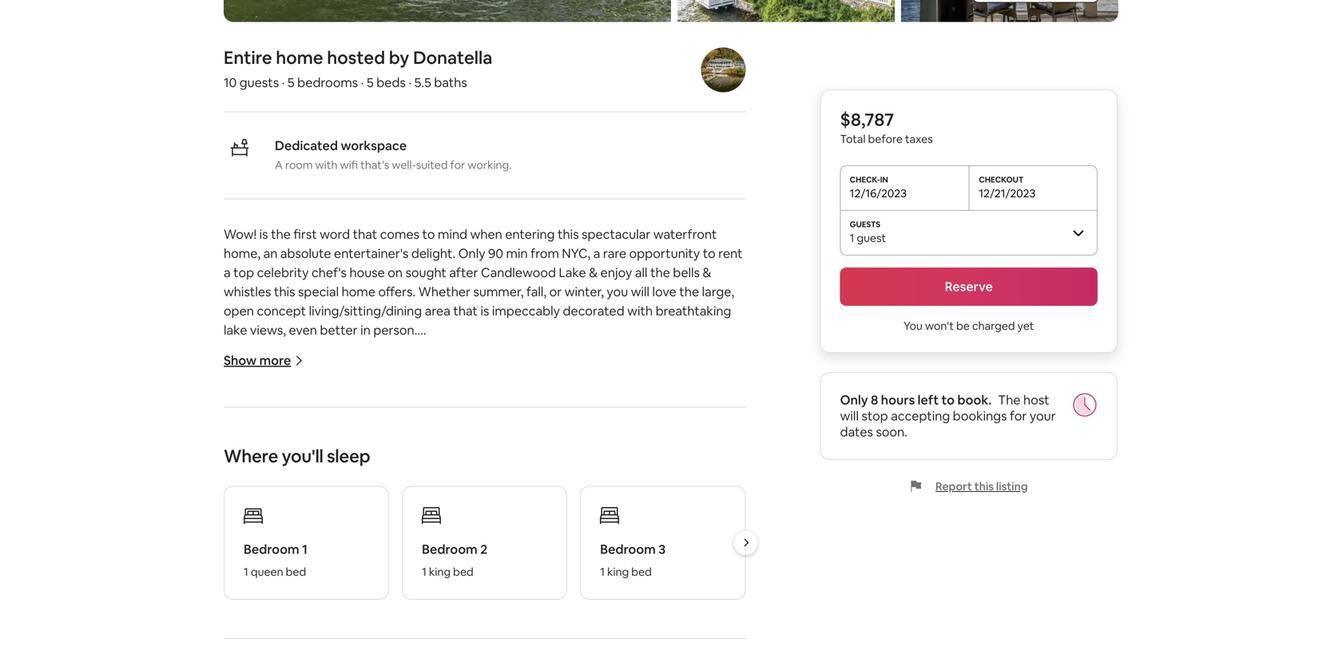 Task type: vqa. For each thing, say whether or not it's contained in the screenshot.
'star'
no



Task type: describe. For each thing, give the bounding box(es) containing it.
hours
[[881, 392, 915, 408]]

patio,
[[275, 494, 308, 511]]

dream
[[534, 379, 572, 396]]

working.
[[468, 158, 512, 172]]

bedroom for bedroom 1
[[244, 541, 299, 558]]

a left dream
[[524, 379, 531, 396]]

heater,
[[224, 475, 264, 492]]

sleep
[[327, 445, 370, 468]]

0 vertical spatial sinks,
[[363, 399, 395, 415]]

open
[[224, 303, 254, 319]]

0 vertical spatial that
[[353, 226, 377, 242]]

a left jaw
[[709, 533, 716, 549]]

1 down the machine
[[302, 541, 308, 558]]

slide
[[316, 571, 342, 588]]

fridge,
[[639, 456, 678, 472]]

deck,
[[307, 418, 339, 434]]

even
[[289, 322, 317, 338]]

1 vertical spatial only
[[840, 392, 868, 408]]

word
[[320, 226, 350, 242]]

1 horizontal spatial 5
[[367, 74, 374, 91]]

dates
[[840, 424, 873, 440]]

king for bedroom 3
[[607, 565, 629, 579]]

you right as at the bottom
[[397, 379, 418, 396]]

& right the dock
[[378, 571, 386, 588]]

1 vertical spatial master
[[281, 552, 322, 568]]

0 vertical spatial outdoor
[[501, 418, 549, 434]]

when
[[470, 226, 502, 242]]

with up flows
[[688, 379, 713, 396]]

king inside take in the mile long views as you whip up a meal in a dream kitchen, appointed with top of the line appliances, 2 sinks, 2 islands, & full sized wine fridge. the main level flows onto a wraparound deck, leading to an unsurpassed, outdoor professional lynx kitchen, large enough to host your entire extended family. wood burning pizza oven, full bar, large grill, warming drawers, multiple burners, sinks, refrigerators, prep area, wine fridge, outdoor heater, everything you could wish for. additional outdoor lounging space on the lower covered patio, directly off the finished family room, offering another fabulous high end bar with ice machine & dishwasher. ample sleeping areas, with a king sized bed in all 5 bedrooms. retreat to the master bedroom & enjoy another beautiful fireplace, and a jaw dropping master bath with a steam shower. the owner will provide multiple paddle boards, kayaks, slide dock & other water toys to make it memorable for you & the entire family!
[[599, 514, 624, 530]]

you inside wow! is the first word that comes to mind when entering this spectacular waterfront home, an absolute entertainer's delight. only 90 min from nyc, a rare opportunity to rent a top celebrity chef's house on sought after candlewood lake & enjoy all the bells & whistles this special home offers. whether summer, fall, or winter, you will love the large, open concept living/sitting/dining area that is impeccably decorated with breathtaking lake views, even better in person.
[[607, 284, 628, 300]]

dedicated workspace a room with wifi that's well-suited for working.
[[275, 137, 512, 172]]

1 horizontal spatial full
[[636, 437, 654, 453]]

for inside take in the mile long views as you whip up a meal in a dream kitchen, appointed with top of the line appliances, 2 sinks, 2 islands, & full sized wine fridge. the main level flows onto a wraparound deck, leading to an unsurpassed, outdoor professional lynx kitchen, large enough to host your entire extended family. wood burning pizza oven, full bar, large grill, warming drawers, multiple burners, sinks, refrigerators, prep area, wine fridge, outdoor heater, everything you could wish for. additional outdoor lounging space on the lower covered patio, directly off the finished family room, offering another fabulous high end bar with ice machine & dishwasher. ample sleeping areas, with a king sized bed in all 5 bedrooms. retreat to the master bedroom & enjoy another beautiful fireplace, and a jaw dropping master bath with a steam shower. the owner will provide multiple paddle boards, kayaks, slide dock & other water toys to make it memorable for you & the entire family!
[[621, 571, 638, 588]]

will inside wow! is the first word that comes to mind when entering this spectacular waterfront home, an absolute entertainer's delight. only 90 min from nyc, a rare opportunity to rent a top celebrity chef's house on sought after candlewood lake & enjoy all the bells & whistles this special home offers. whether summer, fall, or winter, you will love the large, open concept living/sitting/dining area that is impeccably decorated with breathtaking lake views, even better in person.
[[631, 284, 650, 300]]

a
[[275, 158, 283, 172]]

0 vertical spatial multiple
[[331, 456, 379, 472]]

listing
[[996, 479, 1028, 494]]

0 horizontal spatial the
[[480, 552, 503, 568]]

all inside wow! is the first word that comes to mind when entering this spectacular waterfront home, an absolute entertainer's delight. only 90 min from nyc, a rare opportunity to rent a top celebrity chef's house on sought after candlewood lake & enjoy all the bells & whistles this special home offers. whether summer, fall, or winter, you will love the large, open concept living/sitting/dining area that is impeccably decorated with breathtaking lake views, even better in person.
[[635, 264, 648, 281]]

1 vertical spatial this
[[274, 284, 295, 300]]

with up bedrooms.
[[246, 514, 272, 530]]

the up "love"
[[650, 264, 670, 281]]

an inside take in the mile long views as you whip up a meal in a dream kitchen, appointed with top of the line appliances, 2 sinks, 2 islands, & full sized wine fridge. the main level flows onto a wraparound deck, leading to an unsurpassed, outdoor professional lynx kitchen, large enough to host your entire extended family. wood burning pizza oven, full bar, large grill, warming drawers, multiple burners, sinks, refrigerators, prep area, wine fridge, outdoor heater, everything you could wish for. additional outdoor lounging space on the lower covered patio, directly off the finished family room, offering another fabulous high end bar with ice machine & dishwasher. ample sleeping areas, with a king sized bed in all 5 bedrooms. retreat to the master bedroom & enjoy another beautiful fireplace, and a jaw dropping master bath with a steam shower. the owner will provide multiple paddle boards, kayaks, slide dock & other water toys to make it memorable for you & the entire family!
[[404, 418, 418, 434]]

0 horizontal spatial entire
[[345, 437, 379, 453]]

area,
[[578, 456, 606, 472]]

with inside the "dedicated workspace a room with wifi that's well-suited for working."
[[315, 158, 338, 172]]

3 · from the left
[[409, 74, 412, 91]]

lower
[[690, 475, 722, 492]]

for inside the host will stop accepting bookings for your dates soon.
[[1010, 408, 1027, 424]]

bath
[[325, 552, 352, 568]]

whether
[[418, 284, 471, 300]]

& right bells
[[703, 264, 711, 281]]

direct waterfront/chefs indoor & outdoor kitchen! image 1 image
[[224, 0, 671, 22]]

impeccably
[[492, 303, 560, 319]]

ample
[[430, 514, 468, 530]]

0 vertical spatial kitchen,
[[575, 379, 621, 396]]

0 horizontal spatial wine
[[518, 399, 546, 415]]

water
[[424, 571, 458, 588]]

the right of
[[239, 399, 259, 415]]

special
[[298, 284, 339, 300]]

from
[[531, 245, 559, 262]]

show
[[224, 352, 257, 369]]

will inside take in the mile long views as you whip up a meal in a dream kitchen, appointed with top of the line appliances, 2 sinks, 2 islands, & full sized wine fridge. the main level flows onto a wraparound deck, leading to an unsurpassed, outdoor professional lynx kitchen, large enough to host your entire extended family. wood burning pizza oven, full bar, large grill, warming drawers, multiple burners, sinks, refrigerators, prep area, wine fridge, outdoor heater, everything you could wish for. additional outdoor lounging space on the lower covered patio, directly off the finished family room, offering another fabulous high end bar with ice machine & dishwasher. ample sleeping areas, with a king sized bed in all 5 bedrooms. retreat to the master bedroom & enjoy another beautiful fireplace, and a jaw dropping master bath with a steam shower. the owner will provide multiple paddle boards, kayaks, slide dock & other water toys to make it memorable for you & the entire family!
[[545, 552, 564, 568]]

ice
[[274, 514, 292, 530]]

waterfront
[[653, 226, 717, 242]]

a left steam
[[383, 552, 390, 568]]

a down of
[[224, 418, 231, 434]]

lake
[[559, 264, 586, 281]]

absolute
[[280, 245, 331, 262]]

& down paddle
[[665, 571, 674, 588]]

workspace
[[341, 137, 407, 154]]

0 horizontal spatial 5
[[288, 74, 295, 91]]

1 horizontal spatial kitchen,
[[659, 418, 706, 434]]

1 horizontal spatial sinks,
[[432, 456, 464, 472]]

host inside the host will stop accepting bookings for your dates soon.
[[1023, 392, 1050, 408]]

room,
[[487, 494, 522, 511]]

could
[[357, 475, 390, 492]]

drawers,
[[278, 456, 328, 472]]

views
[[345, 379, 378, 396]]

1 vertical spatial outdoor
[[681, 456, 729, 472]]

with inside wow! is the first word that comes to mind when entering this spectacular waterfront home, an absolute entertainer's delight. only 90 min from nyc, a rare opportunity to rent a top celebrity chef's house on sought after candlewood lake & enjoy all the bells & whistles this special home offers. whether summer, fall, or winter, you will love the large, open concept living/sitting/dining area that is impeccably decorated with breathtaking lake views, even better in person.
[[627, 303, 653, 319]]

bar,
[[656, 437, 678, 453]]

jaw
[[719, 533, 739, 549]]

only 8 hours left to book.
[[840, 392, 992, 408]]

first
[[294, 226, 317, 242]]

burning
[[520, 437, 566, 453]]

in right take
[[254, 379, 264, 396]]

grill,
[[713, 437, 737, 453]]

for inside the "dedicated workspace a room with wifi that's well-suited for working."
[[450, 158, 465, 172]]

you down 3
[[641, 571, 662, 588]]

& down sleeping in the left bottom of the page
[[477, 533, 486, 549]]

sleeping
[[471, 514, 521, 530]]

unsurpassed,
[[421, 418, 498, 434]]

beautiful
[[572, 533, 625, 549]]

with up beautiful
[[561, 514, 586, 530]]

in down high
[[686, 514, 696, 530]]

0 horizontal spatial sized
[[485, 399, 515, 415]]

bar
[[224, 514, 243, 530]]

in inside wow! is the first word that comes to mind when entering this spectacular waterfront home, an absolute entertainer's delight. only 90 min from nyc, a rare opportunity to rent a top celebrity chef's house on sought after candlewood lake & enjoy all the bells & whistles this special home offers. whether summer, fall, or winter, you will love the large, open concept living/sitting/dining area that is impeccably decorated with breathtaking lake views, even better in person.
[[360, 322, 371, 338]]

flows
[[676, 399, 707, 415]]

hosted
[[327, 46, 385, 69]]

the up high
[[667, 475, 687, 492]]

on inside wow! is the first word that comes to mind when entering this spectacular waterfront home, an absolute entertainer's delight. only 90 min from nyc, a rare opportunity to rent a top celebrity chef's house on sought after candlewood lake & enjoy all the bells & whistles this special home offers. whether summer, fall, or winter, you will love the large, open concept living/sitting/dining area that is impeccably decorated with breathtaking lake views, even better in person.
[[388, 264, 403, 281]]

baths
[[434, 74, 467, 91]]

enjoy inside take in the mile long views as you whip up a meal in a dream kitchen, appointed with top of the line appliances, 2 sinks, 2 islands, & full sized wine fridge. the main level flows onto a wraparound deck, leading to an unsurpassed, outdoor professional lynx kitchen, large enough to host your entire extended family. wood burning pizza oven, full bar, large grill, warming drawers, multiple burners, sinks, refrigerators, prep area, wine fridge, outdoor heater, everything you could wish for. additional outdoor lounging space on the lower covered patio, directly off the finished family room, offering another fabulous high end bar with ice machine & dishwasher. ample sleeping areas, with a king sized bed in all 5 bedrooms. retreat to the master bedroom & enjoy another beautiful fireplace, and a jaw dropping master bath with a steam shower. the owner will provide multiple paddle boards, kayaks, slide dock & other water toys to make it memorable for you & the entire family!
[[489, 533, 520, 549]]

suited
[[416, 158, 448, 172]]

left
[[918, 392, 939, 408]]

the down paddle
[[676, 571, 696, 588]]

0 horizontal spatial full
[[465, 399, 482, 415]]

you up directly
[[333, 475, 355, 492]]

reserve button
[[840, 268, 1098, 306]]

your inside the host will stop accepting bookings for your dates soon.
[[1030, 408, 1056, 424]]

stop
[[862, 408, 888, 424]]

bed for bedroom 3
[[631, 565, 652, 579]]

bedroom for bedroom 3
[[600, 541, 656, 558]]

machine
[[294, 514, 345, 530]]

the down dishwasher.
[[352, 533, 372, 549]]

mile
[[289, 379, 314, 396]]

home inside entire home hosted by donatella 10 guests · 5 bedrooms · 5 beds · 5.5 baths
[[276, 46, 323, 69]]

make
[[504, 571, 537, 588]]

of
[[224, 399, 236, 415]]

house
[[349, 264, 385, 281]]

8
[[871, 392, 878, 408]]

extended
[[382, 437, 439, 453]]

more
[[259, 352, 291, 369]]

1 vertical spatial multiple
[[614, 552, 662, 568]]

2 vertical spatial outdoor
[[507, 475, 555, 492]]

fall,
[[526, 284, 547, 300]]

accepting
[[891, 408, 950, 424]]

show more button
[[224, 352, 304, 369]]

0 horizontal spatial another
[[523, 533, 569, 549]]

it
[[539, 571, 547, 588]]

1 horizontal spatial this
[[558, 226, 579, 242]]

1 horizontal spatial is
[[480, 303, 489, 319]]

a left rare
[[593, 245, 600, 262]]

fabulous
[[623, 494, 673, 511]]

offering
[[524, 494, 571, 511]]

1 guest
[[850, 231, 886, 245]]

decorated
[[563, 303, 625, 319]]

0 vertical spatial large
[[709, 418, 738, 434]]

entire home hosted by donatella 10 guests · 5 bedrooms · 5 beds · 5.5 baths
[[224, 46, 492, 91]]

fireplace,
[[627, 533, 682, 549]]

1 for bedroom 3
[[600, 565, 605, 579]]

by donatella
[[389, 46, 492, 69]]

1 horizontal spatial 2
[[398, 399, 405, 415]]

off
[[358, 494, 374, 511]]

soon.
[[876, 424, 908, 440]]

1 · from the left
[[282, 74, 285, 91]]

an inside wow! is the first word that comes to mind when entering this spectacular waterfront home, an absolute entertainer's delight. only 90 min from nyc, a rare opportunity to rent a top celebrity chef's house on sought after candlewood lake & enjoy all the bells & whistles this special home offers. whether summer, fall, or winter, you will love the large, open concept living/sitting/dining area that is impeccably decorated with breathtaking lake views, even better in person.
[[263, 245, 278, 262]]

to right left
[[942, 392, 955, 408]]

large,
[[702, 284, 734, 300]]

bedrooms
[[297, 74, 358, 91]]

to down wraparound
[[271, 437, 284, 453]]

& down directly
[[347, 514, 356, 530]]

bed for bedroom 2
[[453, 565, 474, 579]]

on inside take in the mile long views as you whip up a meal in a dream kitchen, appointed with top of the line appliances, 2 sinks, 2 islands, & full sized wine fridge. the main level flows onto a wraparound deck, leading to an unsurpassed, outdoor professional lynx kitchen, large enough to host your entire extended family. wood burning pizza oven, full bar, large grill, warming drawers, multiple burners, sinks, refrigerators, prep area, wine fridge, outdoor heater, everything you could wish for. additional outdoor lounging space on the lower covered patio, directly off the finished family room, offering another fabulous high end bar with ice machine & dishwasher. ample sleeping areas, with a king sized bed in all 5 bedrooms. retreat to the master bedroom & enjoy another beautiful fireplace, and a jaw dropping master bath with a steam shower. the owner will provide multiple paddle boards, kayaks, slide dock & other water toys to make it memorable for you & the entire family!
[[649, 475, 664, 492]]

charged
[[972, 319, 1015, 333]]

a down the home,
[[224, 264, 231, 281]]

& right lake
[[589, 264, 598, 281]]

level
[[647, 399, 673, 415]]

rare
[[603, 245, 626, 262]]

kayaks,
[[270, 571, 313, 588]]

wow! is the first word that comes to mind when entering this spectacular waterfront home, an absolute entertainer's delight. only 90 min from nyc, a rare opportunity to rent a top celebrity chef's house on sought after candlewood lake & enjoy all the bells & whistles this special home offers. whether summer, fall, or winter, you will love the large, open concept living/sitting/dining area that is impeccably decorated with breathtaking lake views, even better in person.
[[224, 226, 745, 338]]

the up the line
[[267, 379, 287, 396]]

beds
[[376, 74, 406, 91]]

2 horizontal spatial this
[[974, 479, 994, 494]]



Task type: locate. For each thing, give the bounding box(es) containing it.
king inside bedroom 2 1 king bed
[[429, 565, 451, 579]]

1 vertical spatial your
[[316, 437, 342, 453]]

learn more about the host, donatella. image
[[701, 47, 746, 92], [701, 47, 746, 92]]

for right suited
[[450, 158, 465, 172]]

opportunity
[[629, 245, 700, 262]]

0 vertical spatial sized
[[485, 399, 515, 415]]

0 vertical spatial another
[[574, 494, 620, 511]]

1 vertical spatial is
[[480, 303, 489, 319]]

sized down fabulous
[[626, 514, 657, 530]]

1 vertical spatial wine
[[609, 456, 637, 472]]

5
[[288, 74, 295, 91], [367, 74, 374, 91], [714, 514, 721, 530]]

host right bookings
[[1023, 392, 1050, 408]]

king down beautiful
[[607, 565, 629, 579]]

bed for bedroom 1
[[286, 565, 306, 579]]

1 vertical spatial another
[[523, 533, 569, 549]]

1 vertical spatial full
[[636, 437, 654, 453]]

next image
[[741, 538, 750, 548]]

&
[[589, 264, 598, 281], [703, 264, 711, 281], [453, 399, 462, 415], [347, 514, 356, 530], [477, 533, 486, 549], [378, 571, 386, 588], [665, 571, 674, 588]]

to left rent
[[703, 245, 716, 262]]

covered
[[224, 494, 272, 511]]

and
[[684, 533, 707, 549]]

for right bookings
[[1010, 408, 1027, 424]]

0 vertical spatial for
[[450, 158, 465, 172]]

1 vertical spatial sized
[[626, 514, 657, 530]]

0 horizontal spatial home
[[276, 46, 323, 69]]

0 horizontal spatial will
[[545, 552, 564, 568]]

1 horizontal spatial only
[[840, 392, 868, 408]]

& up unsurpassed, in the left of the page
[[453, 399, 462, 415]]

winter,
[[565, 284, 604, 300]]

1 inside the bedroom 3 1 king bed
[[600, 565, 605, 579]]

2
[[353, 399, 360, 415], [398, 399, 405, 415], [480, 541, 488, 558]]

that
[[353, 226, 377, 242], [453, 303, 478, 319]]

enjoy
[[601, 264, 632, 281], [489, 533, 520, 549]]

0 vertical spatial master
[[375, 533, 417, 549]]

2 horizontal spatial for
[[1010, 408, 1027, 424]]

2 · from the left
[[361, 74, 364, 91]]

1 vertical spatial large
[[681, 437, 710, 453]]

bedroom inside bedroom 2 1 king bed
[[422, 541, 478, 558]]

additional
[[444, 475, 504, 492]]

direct waterfront/chefs indoor & outdoor kitchen! image 5 image
[[901, 0, 1118, 22]]

bedroom left 3
[[600, 541, 656, 558]]

0 horizontal spatial multiple
[[331, 456, 379, 472]]

1 horizontal spatial your
[[1030, 408, 1056, 424]]

1 vertical spatial on
[[649, 475, 664, 492]]

2 down views
[[353, 399, 360, 415]]

1 horizontal spatial sized
[[626, 514, 657, 530]]

an up extended
[[404, 418, 418, 434]]

this down "celebrity"
[[274, 284, 295, 300]]

sized down meal
[[485, 399, 515, 415]]

1 inside bedroom 2 1 king bed
[[422, 565, 427, 579]]

sinks,
[[363, 399, 395, 415], [432, 456, 464, 472]]

0 vertical spatial home
[[276, 46, 323, 69]]

fridge.
[[549, 399, 587, 415]]

1 horizontal spatial the
[[590, 399, 612, 415]]

toys
[[461, 571, 486, 588]]

1 vertical spatial that
[[453, 303, 478, 319]]

prep
[[547, 456, 575, 472]]

areas,
[[523, 514, 558, 530]]

0 vertical spatial entire
[[345, 437, 379, 453]]

1 vertical spatial an
[[404, 418, 418, 434]]

1 vertical spatial top
[[716, 379, 737, 396]]

1 vertical spatial sinks,
[[432, 456, 464, 472]]

will left "love"
[[631, 284, 650, 300]]

sinks, down as at the bottom
[[363, 399, 395, 415]]

1 horizontal spatial on
[[649, 475, 664, 492]]

0 vertical spatial only
[[458, 245, 485, 262]]

master up kayaks,
[[281, 552, 322, 568]]

0 vertical spatial is
[[259, 226, 268, 242]]

1 horizontal spatial that
[[453, 303, 478, 319]]

king down "bedroom"
[[429, 565, 451, 579]]

the
[[271, 226, 291, 242], [650, 264, 670, 281], [679, 284, 699, 300], [267, 379, 287, 396], [239, 399, 259, 415], [667, 475, 687, 492], [377, 494, 397, 511], [352, 533, 372, 549], [676, 571, 696, 588]]

everything
[[267, 475, 330, 492]]

12/16/2023
[[850, 186, 907, 201]]

bed down fireplace,
[[631, 565, 652, 579]]

will up it in the left bottom of the page
[[545, 552, 564, 568]]

entering
[[505, 226, 555, 242]]

the inside the host will stop accepting bookings for your dates soon.
[[998, 392, 1021, 408]]

this
[[558, 226, 579, 242], [274, 284, 295, 300], [974, 479, 994, 494]]

1 horizontal spatial entire
[[699, 571, 733, 588]]

with down "love"
[[627, 303, 653, 319]]

comes
[[380, 226, 419, 242]]

entire
[[345, 437, 379, 453], [699, 571, 733, 588]]

bed inside bedroom 2 1 king bed
[[453, 565, 474, 579]]

in right meal
[[511, 379, 521, 396]]

only
[[458, 245, 485, 262], [840, 392, 868, 408]]

the down bells
[[679, 284, 699, 300]]

1 horizontal spatial another
[[574, 494, 620, 511]]

full
[[465, 399, 482, 415], [636, 437, 654, 453]]

lynx
[[626, 418, 657, 434]]

1 for bedroom 1
[[244, 565, 248, 579]]

2 horizontal spatial 2
[[480, 541, 488, 558]]

where you'll sleep
[[224, 445, 370, 468]]

outdoor up offering
[[507, 475, 555, 492]]

1 down beautiful
[[600, 565, 605, 579]]

2 vertical spatial this
[[974, 479, 994, 494]]

bed
[[659, 514, 683, 530], [286, 565, 306, 579], [453, 565, 474, 579], [631, 565, 652, 579]]

another down lounging
[[574, 494, 620, 511]]

an up "celebrity"
[[263, 245, 278, 262]]

10
[[224, 74, 237, 91]]

directly
[[311, 494, 355, 511]]

2 horizontal spatial 5
[[714, 514, 721, 530]]

kitchen, up fridge.
[[575, 379, 621, 396]]

12/21/2023
[[979, 186, 1036, 201]]

dishwasher.
[[359, 514, 427, 530]]

wood
[[482, 437, 517, 453]]

area
[[425, 303, 450, 319]]

nyc,
[[562, 245, 591, 262]]

bed inside take in the mile long views as you whip up a meal in a dream kitchen, appointed with top of the line appliances, 2 sinks, 2 islands, & full sized wine fridge. the main level flows onto a wraparound deck, leading to an unsurpassed, outdoor professional lynx kitchen, large enough to host your entire extended family. wood burning pizza oven, full bar, large grill, warming drawers, multiple burners, sinks, refrigerators, prep area, wine fridge, outdoor heater, everything you could wish for. additional outdoor lounging space on the lower covered patio, directly off the finished family room, offering another fabulous high end bar with ice machine & dishwasher. ample sleeping areas, with a king sized bed in all 5 bedrooms. retreat to the master bedroom & enjoy another beautiful fireplace, and a jaw dropping master bath with a steam shower. the owner will provide multiple paddle boards, kayaks, slide dock & other water toys to make it memorable for you & the entire family!
[[659, 514, 683, 530]]

0 horizontal spatial ·
[[282, 74, 285, 91]]

rent
[[718, 245, 743, 262]]

1 left queen
[[244, 565, 248, 579]]

a up beautiful
[[589, 514, 596, 530]]

wine down dream
[[518, 399, 546, 415]]

multiple down fireplace,
[[614, 552, 662, 568]]

concept
[[257, 303, 306, 319]]

be
[[956, 319, 970, 333]]

king inside the bedroom 3 1 king bed
[[607, 565, 629, 579]]

top up onto
[[716, 379, 737, 396]]

you won't be charged yet
[[904, 319, 1034, 333]]

the right book.
[[998, 392, 1021, 408]]

to up delight.
[[422, 226, 435, 242]]

2 horizontal spatial will
[[840, 408, 859, 424]]

0 horizontal spatial for
[[450, 158, 465, 172]]

1 horizontal spatial enjoy
[[601, 264, 632, 281]]

you up decorated
[[607, 284, 628, 300]]

2 bedroom from the left
[[422, 541, 478, 558]]

home inside wow! is the first word that comes to mind when entering this spectacular waterfront home, an absolute entertainer's delight. only 90 min from nyc, a rare opportunity to rent a top celebrity chef's house on sought after candlewood lake & enjoy all the bells & whistles this special home offers. whether summer, fall, or winter, you will love the large, open concept living/sitting/dining area that is impeccably decorated with breathtaking lake views, even better in person.
[[342, 284, 375, 300]]

bells
[[673, 264, 700, 281]]

large down onto
[[709, 418, 738, 434]]

outdoor up lower
[[681, 456, 729, 472]]

1 vertical spatial will
[[840, 408, 859, 424]]

only inside wow! is the first word that comes to mind when entering this spectacular waterfront home, an absolute entertainer's delight. only 90 min from nyc, a rare opportunity to rent a top celebrity chef's house on sought after candlewood lake & enjoy all the bells & whistles this special home offers. whether summer, fall, or winter, you will love the large, open concept living/sitting/dining area that is impeccably decorated with breathtaking lake views, even better in person.
[[458, 245, 485, 262]]

5 left beds
[[367, 74, 374, 91]]

warming
[[224, 456, 275, 472]]

home up living/sitting/dining
[[342, 284, 375, 300]]

high
[[676, 494, 701, 511]]

top inside wow! is the first word that comes to mind when entering this spectacular waterfront home, an absolute entertainer's delight. only 90 min from nyc, a rare opportunity to rent a top celebrity chef's house on sought after candlewood lake & enjoy all the bells & whistles this special home offers. whether summer, fall, or winter, you will love the large, open concept living/sitting/dining area that is impeccably decorated with breathtaking lake views, even better in person.
[[233, 264, 254, 281]]

0 horizontal spatial 2
[[353, 399, 360, 415]]

2 vertical spatial will
[[545, 552, 564, 568]]

this up nyc,
[[558, 226, 579, 242]]

· down the hosted
[[361, 74, 364, 91]]

onto
[[710, 399, 738, 415]]

meal
[[480, 379, 508, 396]]

0 horizontal spatial top
[[233, 264, 254, 281]]

refrigerators,
[[467, 456, 544, 472]]

entire
[[224, 46, 272, 69]]

to right toys
[[489, 571, 502, 588]]

1 right other
[[422, 565, 427, 579]]

1 horizontal spatial home
[[342, 284, 375, 300]]

candlewood
[[481, 264, 556, 281]]

1 inside popup button
[[850, 231, 854, 245]]

bed inside the bedroom 3 1 king bed
[[631, 565, 652, 579]]

to up "bath"
[[337, 533, 350, 549]]

0 vertical spatial this
[[558, 226, 579, 242]]

sinks, down the family.
[[432, 456, 464, 472]]

won't
[[925, 319, 954, 333]]

spectacular
[[582, 226, 651, 242]]

all inside take in the mile long views as you whip up a meal in a dream kitchen, appointed with top of the line appliances, 2 sinks, 2 islands, & full sized wine fridge. the main level flows onto a wraparound deck, leading to an unsurpassed, outdoor professional lynx kitchen, large enough to host your entire extended family. wood burning pizza oven, full bar, large grill, warming drawers, multiple burners, sinks, refrigerators, prep area, wine fridge, outdoor heater, everything you could wish for. additional outdoor lounging space on the lower covered patio, directly off the finished family room, offering another fabulous high end bar with ice machine & dishwasher. ample sleeping areas, with a king sized bed in all 5 bedrooms. retreat to the master bedroom & enjoy another beautiful fireplace, and a jaw dropping master bath with a steam shower. the owner will provide multiple paddle boards, kayaks, slide dock & other water toys to make it memorable for you & the entire family!
[[698, 514, 711, 530]]

family
[[449, 494, 484, 511]]

in down living/sitting/dining
[[360, 322, 371, 338]]

1 horizontal spatial ·
[[361, 74, 364, 91]]

king for bedroom 2
[[429, 565, 451, 579]]

enjoy down sleeping in the left bottom of the page
[[489, 533, 520, 549]]

1 horizontal spatial an
[[404, 418, 418, 434]]

0 horizontal spatial is
[[259, 226, 268, 242]]

will inside the host will stop accepting bookings for your dates soon.
[[840, 408, 859, 424]]

1 horizontal spatial wine
[[609, 456, 637, 472]]

bedroom inside bedroom 1 1 queen bed
[[244, 541, 299, 558]]

bed inside bedroom 1 1 queen bed
[[286, 565, 306, 579]]

2 inside bedroom 2 1 king bed
[[480, 541, 488, 558]]

another down areas,
[[523, 533, 569, 549]]

master down dishwasher.
[[375, 533, 417, 549]]

0 horizontal spatial an
[[263, 245, 278, 262]]

3 bedroom from the left
[[600, 541, 656, 558]]

king up beautiful
[[599, 514, 624, 530]]

2 down sleeping in the left bottom of the page
[[480, 541, 488, 558]]

for right memorable at the left bottom of the page
[[621, 571, 638, 588]]

0 vertical spatial all
[[635, 264, 648, 281]]

1 bedroom from the left
[[244, 541, 299, 558]]

0 vertical spatial an
[[263, 245, 278, 262]]

host inside take in the mile long views as you whip up a meal in a dream kitchen, appointed with top of the line appliances, 2 sinks, 2 islands, & full sized wine fridge. the main level flows onto a wraparound deck, leading to an unsurpassed, outdoor professional lynx kitchen, large enough to host your entire extended family. wood burning pizza oven, full bar, large grill, warming drawers, multiple burners, sinks, refrigerators, prep area, wine fridge, outdoor heater, everything you could wish for. additional outdoor lounging space on the lower covered patio, directly off the finished family room, offering another fabulous high end bar with ice machine & dishwasher. ample sleeping areas, with a king sized bed in all 5 bedrooms. retreat to the master bedroom & enjoy another beautiful fireplace, and a jaw dropping master bath with a steam shower. the owner will provide multiple paddle boards, kayaks, slide dock & other water toys to make it memorable for you & the entire family!
[[287, 437, 313, 453]]

bed right queen
[[286, 565, 306, 579]]

you
[[904, 319, 923, 333]]

· right guests
[[282, 74, 285, 91]]

queen
[[251, 565, 283, 579]]

you'll
[[282, 445, 323, 468]]

enjoy inside wow! is the first word that comes to mind when entering this spectacular waterfront home, an absolute entertainer's delight. only 90 min from nyc, a rare opportunity to rent a top celebrity chef's house on sought after candlewood lake & enjoy all the bells & whistles this special home offers. whether summer, fall, or winter, you will love the large, open concept living/sitting/dining area that is impeccably decorated with breathtaking lake views, even better in person.
[[601, 264, 632, 281]]

1 horizontal spatial for
[[621, 571, 638, 588]]

is down summer,
[[480, 303, 489, 319]]

0 horizontal spatial all
[[635, 264, 648, 281]]

book.
[[957, 392, 992, 408]]

direct waterfront/chefs indoor & outdoor kitchen! image 3 image
[[677, 0, 895, 22]]

bedroom inside the bedroom 3 1 king bed
[[600, 541, 656, 558]]

1 horizontal spatial host
[[1023, 392, 1050, 408]]

1 horizontal spatial will
[[631, 284, 650, 300]]

that up entertainer's
[[353, 226, 377, 242]]

1 for bedroom 2
[[422, 565, 427, 579]]

professional
[[552, 418, 623, 434]]

1 vertical spatial home
[[342, 284, 375, 300]]

family!
[[224, 590, 262, 607]]

dock
[[345, 571, 375, 588]]

0 horizontal spatial master
[[281, 552, 322, 568]]

the left first
[[271, 226, 291, 242]]

for
[[450, 158, 465, 172], [1010, 408, 1027, 424], [621, 571, 638, 588]]

as
[[381, 379, 394, 396]]

that right area
[[453, 303, 478, 319]]

main
[[615, 399, 644, 415]]

1 horizontal spatial multiple
[[614, 552, 662, 568]]

wine
[[518, 399, 546, 415], [609, 456, 637, 472]]

0 horizontal spatial only
[[458, 245, 485, 262]]

5 right guests
[[288, 74, 295, 91]]

whistles
[[224, 284, 271, 300]]

1 vertical spatial kitchen,
[[659, 418, 706, 434]]

a right up
[[470, 379, 477, 396]]

0 vertical spatial full
[[465, 399, 482, 415]]

1 vertical spatial host
[[287, 437, 313, 453]]

leading
[[342, 418, 385, 434]]

report this listing button
[[910, 479, 1028, 494]]

1 horizontal spatial all
[[698, 514, 711, 530]]

home up 'bedrooms'
[[276, 46, 323, 69]]

bedroom down ample
[[422, 541, 478, 558]]

finished
[[400, 494, 446, 511]]

1 vertical spatial entire
[[699, 571, 733, 588]]

mind
[[438, 226, 467, 242]]

host up 'drawers,'
[[287, 437, 313, 453]]

islands,
[[408, 399, 450, 415]]

1 left guest
[[850, 231, 854, 245]]

multiple up "could"
[[331, 456, 379, 472]]

0 horizontal spatial your
[[316, 437, 342, 453]]

to up extended
[[388, 418, 401, 434]]

dedicated
[[275, 137, 338, 154]]

bed down "bedroom"
[[453, 565, 474, 579]]

large right 'bar,'
[[681, 437, 710, 453]]

1 vertical spatial for
[[1010, 408, 1027, 424]]

2 horizontal spatial the
[[998, 392, 1021, 408]]

in
[[360, 322, 371, 338], [254, 379, 264, 396], [511, 379, 521, 396], [686, 514, 696, 530]]

1 vertical spatial all
[[698, 514, 711, 530]]

your inside take in the mile long views as you whip up a meal in a dream kitchen, appointed with top of the line appliances, 2 sinks, 2 islands, & full sized wine fridge. the main level flows onto a wraparound deck, leading to an unsurpassed, outdoor professional lynx kitchen, large enough to host your entire extended family. wood burning pizza oven, full bar, large grill, warming drawers, multiple burners, sinks, refrigerators, prep area, wine fridge, outdoor heater, everything you could wish for. additional outdoor lounging space on the lower covered patio, directly off the finished family room, offering another fabulous high end bar with ice machine & dishwasher. ample sleeping areas, with a king sized bed in all 5 bedrooms. retreat to the master bedroom & enjoy another beautiful fireplace, and a jaw dropping master bath with a steam shower. the owner will provide multiple paddle boards, kayaks, slide dock & other water toys to make it memorable for you & the entire family!
[[316, 437, 342, 453]]

0 horizontal spatial this
[[274, 284, 295, 300]]

your right bookings
[[1030, 408, 1056, 424]]

0 vertical spatial on
[[388, 264, 403, 281]]

0 horizontal spatial bedroom
[[244, 541, 299, 558]]

celebrity
[[257, 264, 309, 281]]

top down the home,
[[233, 264, 254, 281]]

wifi
[[340, 158, 358, 172]]

0 horizontal spatial on
[[388, 264, 403, 281]]

the up dishwasher.
[[377, 494, 397, 511]]

bed up fireplace,
[[659, 514, 683, 530]]

0 horizontal spatial kitchen,
[[575, 379, 621, 396]]

with up the dock
[[355, 552, 380, 568]]

· left 5.5
[[409, 74, 412, 91]]

0 vertical spatial your
[[1030, 408, 1056, 424]]

better
[[320, 322, 358, 338]]

2 horizontal spatial bedroom
[[600, 541, 656, 558]]

for.
[[422, 475, 441, 492]]

0 horizontal spatial host
[[287, 437, 313, 453]]

your
[[1030, 408, 1056, 424], [316, 437, 342, 453]]

bedroom for bedroom 2
[[422, 541, 478, 558]]

guests
[[240, 74, 279, 91]]

where
[[224, 445, 278, 468]]

bedroom 3 1 king bed
[[600, 541, 666, 579]]

0 vertical spatial top
[[233, 264, 254, 281]]

full down the "lynx"
[[636, 437, 654, 453]]

show more
[[224, 352, 291, 369]]

only left 8
[[840, 392, 868, 408]]

1 horizontal spatial bedroom
[[422, 541, 478, 558]]

entire down leading at the bottom left of page
[[345, 437, 379, 453]]

top inside take in the mile long views as you whip up a meal in a dream kitchen, appointed with top of the line appliances, 2 sinks, 2 islands, & full sized wine fridge. the main level flows onto a wraparound deck, leading to an unsurpassed, outdoor professional lynx kitchen, large enough to host your entire extended family. wood burning pizza oven, full bar, large grill, warming drawers, multiple burners, sinks, refrigerators, prep area, wine fridge, outdoor heater, everything you could wish for. additional outdoor lounging space on the lower covered patio, directly off the finished family room, offering another fabulous high end bar with ice machine & dishwasher. ample sleeping areas, with a king sized bed in all 5 bedrooms. retreat to the master bedroom & enjoy another beautiful fireplace, and a jaw dropping master bath with a steam shower. the owner will provide multiple paddle boards, kayaks, slide dock & other water toys to make it memorable for you & the entire family!
[[716, 379, 737, 396]]

owner
[[505, 552, 542, 568]]

0 vertical spatial enjoy
[[601, 264, 632, 281]]

your down deck,
[[316, 437, 342, 453]]

5 inside take in the mile long views as you whip up a meal in a dream kitchen, appointed with top of the line appliances, 2 sinks, 2 islands, & full sized wine fridge. the main level flows onto a wraparound deck, leading to an unsurpassed, outdoor professional lynx kitchen, large enough to host your entire extended family. wood burning pizza oven, full bar, large grill, warming drawers, multiple burners, sinks, refrigerators, prep area, wine fridge, outdoor heater, everything you could wish for. additional outdoor lounging space on the lower covered patio, directly off the finished family room, offering another fabulous high end bar with ice machine & dishwasher. ample sleeping areas, with a king sized bed in all 5 bedrooms. retreat to the master bedroom & enjoy another beautiful fireplace, and a jaw dropping master bath with a steam shower. the owner will provide multiple paddle boards, kayaks, slide dock & other water toys to make it memorable for you & the entire family!
[[714, 514, 721, 530]]



